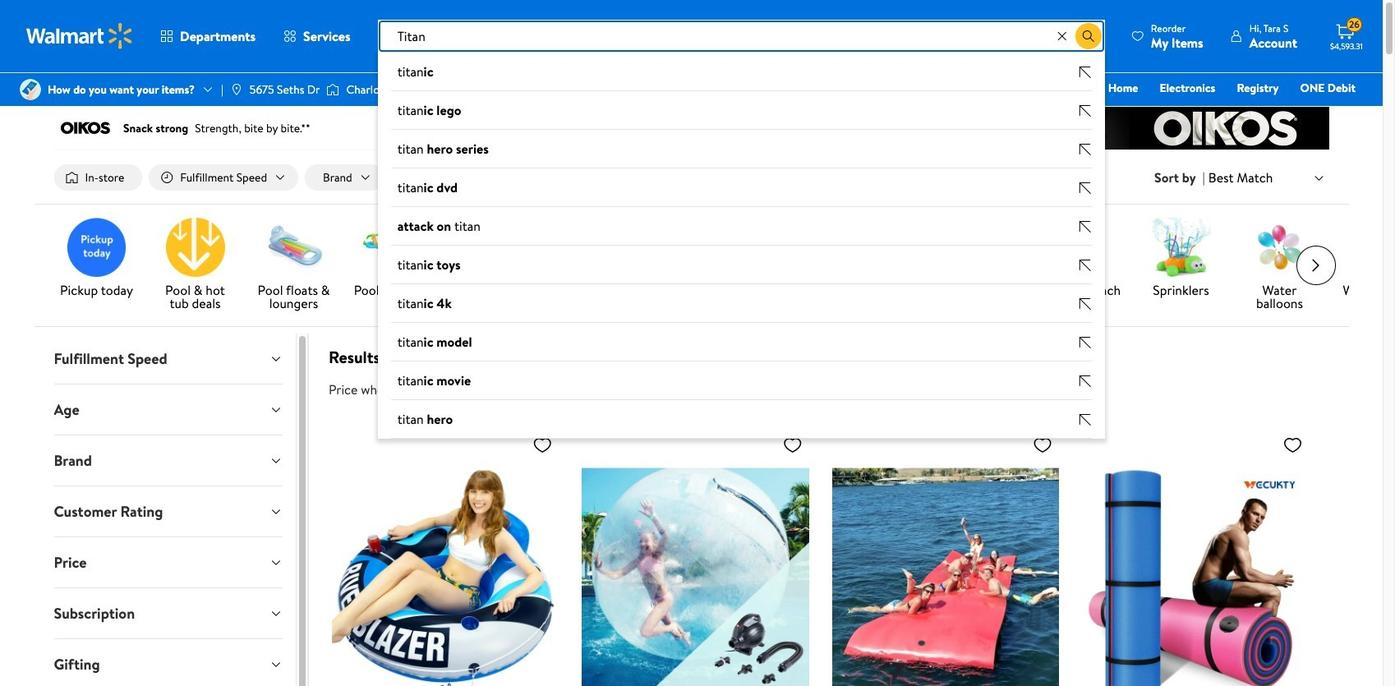 Task type: vqa. For each thing, say whether or not it's contained in the screenshot.
Afro
no



Task type: describe. For each thing, give the bounding box(es) containing it.
update query to titanic movie image
[[1079, 375, 1092, 388]]

pool savings image
[[166, 218, 225, 277]]

6 tab from the top
[[41, 589, 296, 639]]

update query to titanic dvd image
[[1079, 182, 1092, 195]]

update query to titanic image
[[1079, 66, 1092, 79]]

water balloons image
[[1251, 218, 1310, 277]]

2 tab from the top
[[41, 385, 296, 435]]

add to favorites list, 2m/78" water walking ball inflatable pvc ball free blower zorb ball with zipper image
[[783, 435, 803, 455]]

3 tab from the top
[[41, 436, 296, 486]]

search icon image
[[1083, 30, 1096, 43]]

clear search field text image
[[1056, 29, 1069, 42]]

update query to titanic lego image
[[1079, 104, 1092, 117]]

update query to titanic toys image
[[1079, 259, 1092, 272]]

1 horizontal spatial  image
[[327, 81, 340, 98]]

sort by best match image
[[1313, 172, 1326, 185]]

pool floats & loungers image
[[264, 218, 323, 277]]

update query to titan hero series image
[[1079, 143, 1092, 156]]

Walmart Site-Wide search field
[[378, 20, 1106, 439]]

add to favorites list, odaof 12' x 6' floating water mat for kid and adults, 3-layer foam water floating pad for lake, river, ocean, pool(pink-blue) image
[[1033, 435, 1053, 455]]

odaof 12' x 6' floating water mat for kid and adults, 3-layer foam water floating pad for lake, river, ocean, pool(pink-blue) image
[[832, 428, 1060, 686]]

ad disclaimer and feedback image
[[804, 117, 817, 130]]

7 tab from the top
[[41, 640, 296, 686]]

pickup today image
[[67, 218, 126, 277]]

4 tab from the top
[[41, 487, 296, 537]]

lawn water slides image
[[856, 218, 915, 277]]

2m/78" water walking ball inflatable pvc ball free blower zorb ball with zipper image
[[582, 428, 809, 686]]



Task type: locate. For each thing, give the bounding box(es) containing it.
sunlite sports river raft heavy duty inflatable 53 inch, two grip handles, blue, adult, unisex image
[[332, 428, 559, 686]]

0 horizontal spatial  image
[[230, 83, 243, 96]]

add to favorites list, spliceable floating water mat for 2 person, vecukty 6 x 6' lily pad floating water pool noodles foam for beach,ocean, lake，pink&blue image
[[1284, 435, 1303, 455]]

spinklers image
[[1152, 218, 1211, 277]]

update query to titanic model image
[[1079, 336, 1092, 349]]

spliceable floating water mat for 2 person, vecukty 6 x 6' lily pad floating water pool noodles foam for beach,ocean, lake，pink&blue image
[[1083, 428, 1310, 686]]

swim safety image
[[560, 218, 619, 277]]

pool games & toys image
[[363, 218, 422, 277]]

pool noodles image
[[462, 218, 521, 277]]

 image
[[327, 81, 340, 98], [230, 83, 243, 96]]

5 tab from the top
[[41, 538, 296, 588]]

Search search field
[[378, 20, 1106, 53]]

update query to titan hero image
[[1079, 413, 1092, 426]]

add to favorites list, sunlite sports river raft heavy duty inflatable 53 inch, two grip handles, blue, adult, unisex image
[[533, 435, 553, 455]]

update query to attack on titan image
[[1079, 220, 1092, 233]]

next slide for chipmodulewithimages list image
[[1297, 246, 1336, 285]]

update query to titanic 4k image
[[1079, 297, 1092, 311]]

 image
[[20, 79, 41, 100]]

water blasters image
[[758, 218, 817, 277]]

walmart image
[[26, 23, 133, 49]]

sort and filter section element
[[34, 151, 1349, 204]]

1 tab from the top
[[41, 334, 296, 384]]

swim goggles image
[[955, 218, 1014, 277]]

inflatable water parks image
[[659, 218, 718, 277]]

tab
[[41, 334, 296, 384], [41, 385, 296, 435], [41, 436, 296, 486], [41, 487, 296, 537], [41, 538, 296, 588], [41, 589, 296, 639], [41, 640, 296, 686]]

sand & beach toys image
[[1053, 218, 1113, 277]]

group
[[378, 53, 1106, 439]]



